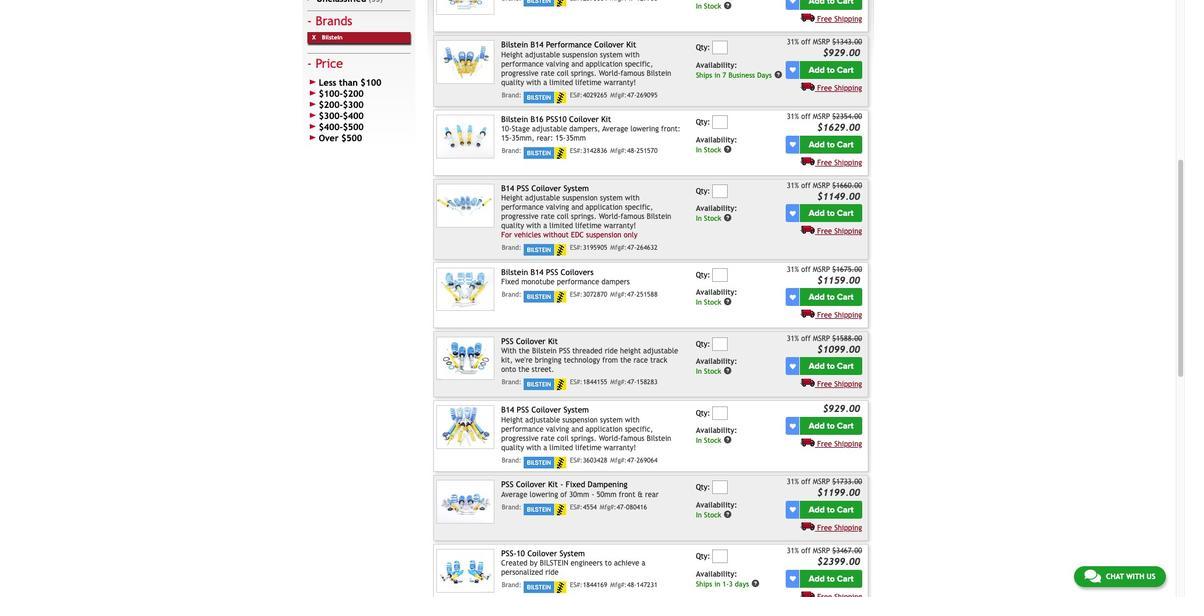 Task type: describe. For each thing, give the bounding box(es) containing it.
free shipping image for $1099.00
[[801, 379, 815, 387]]

free for $1099.00
[[818, 381, 833, 389]]

shipping for $1159.00
[[835, 311, 863, 320]]

rear
[[645, 491, 659, 499]]

cart for $1159.00
[[838, 292, 854, 303]]

es#2576084 - 47-127708 - bilstein pss b14 suspension kit - b14  pss b14 suspension kit # 47-127708 - bilstein - audi volkswagen image
[[437, 0, 495, 15]]

track
[[651, 356, 668, 365]]

quality inside bilstein b14 performance coilover kit height adjustable suspension system with performance valving and application specific, progressive rate coil springs. world-famous bilstein quality with a limited lifetime warranty!
[[502, 78, 525, 87]]

chat with us
[[1107, 573, 1156, 582]]

1 vertical spatial the
[[621, 356, 632, 365]]

3142836
[[583, 147, 608, 155]]

adjustable inside b14 pss coilover system height adjustable suspension system with performance valving and application specific, progressive rate coil springs. world-famous bilstein quality with a limited lifetime warranty!
[[525, 416, 560, 425]]

6 add to cart from the top
[[809, 421, 854, 432]]

1 stock from the top
[[704, 2, 722, 10]]

free shipping for $1629.00
[[818, 158, 863, 167]]

from
[[603, 356, 618, 365]]

add to cart button for $1159.00
[[801, 289, 863, 306]]

with inside chat with us link
[[1127, 573, 1145, 582]]

availability: in stock for $1629.00
[[696, 136, 738, 154]]

performance inside bilstein b14 performance coilover kit height adjustable suspension system with performance valving and application specific, progressive rate coil springs. world-famous bilstein quality with a limited lifetime warranty!
[[502, 60, 544, 68]]

pss inside bilstein b14 pss coilovers fixed monotube performance dampers
[[546, 268, 559, 277]]

add to cart button for $929.00
[[801, 61, 863, 79]]

add to cart for $1199.00
[[809, 505, 854, 516]]

0 vertical spatial the
[[519, 347, 530, 356]]

over
[[319, 133, 339, 143]]

a inside bilstein b14 performance coilover kit height adjustable suspension system with performance valving and application specific, progressive rate coil springs. world-famous bilstein quality with a limited lifetime warranty!
[[544, 78, 547, 87]]

0 vertical spatial $500
[[343, 122, 364, 132]]

$3467.00
[[833, 547, 863, 556]]

bilstein inside brands x bilstein
[[322, 34, 343, 41]]

bilstein b16 pss10 coilover kit link
[[502, 115, 612, 124]]

lifetime for $929.00
[[576, 444, 602, 453]]

less than $100 link
[[307, 77, 411, 88]]

pss inside b14 pss coilover system height adjustable suspension system with performance valving and application specific, progressive rate coil springs. world-famous bilstein quality with a limited lifetime warranty!
[[517, 406, 529, 415]]

kit inside pss coilover kit - fixed dampening average lowering of 30mm - 50mm front & rear
[[548, 481, 558, 490]]

1 vertical spatial $500
[[341, 133, 362, 143]]

off for $929.00
[[802, 38, 811, 46]]

b16
[[531, 115, 544, 124]]

$1629.00
[[818, 122, 861, 133]]

we're
[[515, 356, 533, 365]]

adjustable inside pss coilover kit with the bilstein pss threaded ride height adjustable kit, we're bringing technology from the race track onto the street.
[[644, 347, 679, 356]]

limited inside bilstein b14 performance coilover kit height adjustable suspension system with performance valving and application specific, progressive rate coil springs. world-famous bilstein quality with a limited lifetime warranty!
[[550, 78, 573, 87]]

bilstein
[[540, 560, 569, 568]]

stock for $1629.00
[[704, 145, 722, 154]]

rear:
[[537, 134, 553, 143]]

of
[[561, 491, 567, 499]]

add to wish list image for $1159.00
[[790, 294, 796, 301]]

158283
[[637, 379, 658, 386]]

days
[[735, 580, 750, 589]]

availability: in stock for $1159.00
[[696, 289, 738, 307]]

a inside pss-10 coilover system created by bilstein engineers to achieve a personalized ride
[[642, 560, 646, 568]]

world- for 31% off msrp
[[599, 213, 621, 221]]

for
[[502, 231, 512, 240]]

es#3195905 - 47-264632 - b14 pss coilover system - height adjustable suspension system with performance valving and application specific, progressive rate coil springs. world-famous bilstein quality with a limited lifetime warranty! - bilstein - bmw image
[[437, 184, 495, 228]]

31% off msrp $1733.00 $1199.00
[[787, 478, 863, 499]]

availability: for $1199.00
[[696, 501, 738, 510]]

add to wish list image for $1199.00
[[790, 507, 796, 513]]

availability: for $929.00
[[696, 61, 738, 70]]

2 vertical spatial question sign image
[[724, 436, 733, 445]]

kit for $929.00
[[627, 40, 637, 50]]

suspension up edc
[[563, 194, 598, 203]]

off for $2399.00
[[802, 547, 811, 556]]

47- up 'dampening'
[[628, 457, 637, 464]]

$400-
[[319, 122, 343, 132]]

limited for 31% off msrp
[[550, 222, 573, 231]]

add for $929.00
[[809, 65, 825, 75]]

3
[[729, 580, 733, 589]]

pss up bringing
[[559, 347, 570, 356]]

es#: 4554 mfg#: 47-080416
[[570, 504, 647, 511]]

47- for $1159.00
[[628, 291, 637, 298]]

6 availability: from the top
[[696, 427, 738, 435]]

height for $929.00
[[502, 416, 523, 425]]

specific, inside bilstein b14 performance coilover kit height adjustable suspension system with performance valving and application specific, progressive rate coil springs. world-famous bilstein quality with a limited lifetime warranty!
[[625, 60, 654, 68]]

mfg#: for $1099.00
[[611, 379, 627, 386]]

qty: for $1159.00
[[696, 271, 711, 280]]

1 15- from the left
[[502, 134, 512, 143]]

$1733.00
[[833, 478, 863, 487]]

pss-
[[502, 550, 517, 559]]

$1675.00
[[833, 265, 863, 274]]

$2399.00
[[818, 557, 861, 568]]

by
[[530, 560, 538, 568]]

6 add from the top
[[809, 421, 825, 432]]

brand: for $929.00
[[502, 91, 522, 99]]

264632
[[637, 244, 658, 252]]

height
[[620, 347, 641, 356]]

coil for 31% off msrp
[[557, 213, 569, 221]]

msrp for $1159.00
[[813, 265, 831, 274]]

application for 31% off msrp
[[586, 203, 623, 212]]

availability: for $2399.00
[[696, 570, 738, 579]]

performance
[[546, 40, 592, 50]]

off for $1099.00
[[802, 334, 811, 343]]

ride inside pss coilover kit with the bilstein pss threaded ride height adjustable kit, we're bringing technology from the race track onto the street.
[[605, 347, 618, 356]]

free for $1199.00
[[818, 524, 833, 533]]

fixed for $1199.00
[[566, 481, 586, 490]]

add to cart button for $1099.00
[[801, 358, 863, 376]]

269064
[[637, 457, 658, 464]]

street.
[[532, 366, 555, 374]]

251588
[[637, 291, 658, 298]]

add for $1629.00
[[809, 139, 825, 150]]

mfg#: right 3603428
[[611, 457, 627, 464]]

$200
[[343, 88, 364, 99]]

availability: ships in 7 business days
[[696, 61, 772, 79]]

b14 inside bilstein b14 performance coilover kit height adjustable suspension system with performance valving and application specific, progressive rate coil springs. world-famous bilstein quality with a limited lifetime warranty!
[[531, 40, 544, 50]]

front:
[[662, 125, 681, 134]]

es#: for $929.00
[[570, 91, 583, 99]]

add for $1159.00
[[809, 292, 825, 303]]

springs. for $929.00
[[571, 435, 597, 443]]

shipping for $1629.00
[[835, 158, 863, 167]]

1 shipping from the top
[[835, 15, 863, 23]]

es#3142836 - 48-251570 - bilstein b16 pss10 coilover kit - 10-stage adjustable dampers, average lowering front: 15-35mm, rear: 15-35mm - bilstein - audi volkswagen image
[[437, 115, 495, 159]]

lowering inside bilstein b16 pss10 coilover kit 10-stage adjustable dampers, average lowering front: 15-35mm, rear: 15-35mm
[[631, 125, 659, 134]]

es#: 3603428 mfg#: 47-269064
[[570, 457, 658, 464]]

5 add to wish list image from the top
[[790, 423, 796, 430]]

6 stock from the top
[[704, 436, 722, 445]]

shipping for $1099.00
[[835, 381, 863, 389]]

$929.00 inside 31% off msrp $1343.00 $929.00
[[823, 47, 861, 58]]

50mm
[[597, 491, 617, 499]]

without
[[543, 231, 569, 240]]

average inside bilstein b16 pss10 coilover kit 10-stage adjustable dampers, average lowering front: 15-35mm, rear: 15-35mm
[[603, 125, 629, 134]]

to for $1629.00
[[827, 139, 835, 150]]

$400
[[343, 111, 364, 121]]

in for $1629.00
[[696, 145, 702, 154]]

1 free shipping from the top
[[818, 15, 863, 23]]

onto
[[502, 366, 516, 374]]

race
[[634, 356, 648, 365]]

$300-$400 link
[[307, 111, 411, 122]]

vehicles
[[515, 231, 541, 240]]

kit,
[[502, 356, 513, 365]]

bilstein b14 performance coilover kit height adjustable suspension system with performance valving and application specific, progressive rate coil springs. world-famous bilstein quality with a limited lifetime warranty!
[[502, 40, 672, 87]]

rate for $929.00
[[541, 435, 555, 443]]

performance inside b14 pss coilover system height adjustable suspension system with performance valving and application specific, progressive rate coil springs. world-famous bilstein quality with a limited lifetime warranty!
[[502, 425, 544, 434]]

b14 pss coilover system height adjustable suspension system with performance valving and application specific, progressive rate coil springs. world-famous bilstein quality with a limited lifetime warranty!
[[502, 406, 672, 453]]

application inside bilstein b14 performance coilover kit height adjustable suspension system with performance valving and application specific, progressive rate coil springs. world-famous bilstein quality with a limited lifetime warranty!
[[586, 60, 623, 68]]

pss-10 coilover system created by bilstein engineers to achieve a personalized ride
[[502, 550, 646, 578]]

springs. for 31% off msrp
[[571, 213, 597, 221]]

bilstein b14 performance coilover kit link
[[502, 40, 637, 50]]

cart for $929.00
[[838, 65, 854, 75]]

suspension up 3195905
[[586, 231, 622, 240]]

chat
[[1107, 573, 1125, 582]]

bilstein inside b14 pss coilover system height adjustable suspension system with performance valving and application specific, progressive rate coil springs. world-famous bilstein quality with a limited lifetime warranty!
[[647, 435, 672, 443]]

pss-10 coilover system link
[[502, 550, 585, 559]]

with up the vehicles
[[527, 222, 541, 231]]

suspension inside bilstein b14 performance coilover kit height adjustable suspension system with performance valving and application specific, progressive rate coil springs. world-famous bilstein quality with a limited lifetime warranty!
[[563, 50, 598, 59]]

cart for $1629.00
[[838, 139, 854, 150]]

adjustable inside bilstein b14 performance coilover kit height adjustable suspension system with performance valving and application specific, progressive rate coil springs. world-famous bilstein quality with a limited lifetime warranty!
[[525, 50, 560, 59]]

question sign image for $1199.00
[[724, 511, 733, 519]]

system inside b14 pss coilover system height adjustable suspension system with performance valving and application specific, progressive rate coil springs. world-famous bilstein quality with a limited lifetime warranty!
[[564, 406, 589, 415]]

$200-
[[319, 100, 343, 110]]

off for $1149.00
[[802, 181, 811, 190]]

es#1844155 - 47-158283 - pss coilover kit - with the bilstein pss threaded ride height adjustable kit, we're bringing technology from the race track onto the street. - bilstein - volkswagen image
[[437, 337, 495, 381]]

251570
[[637, 147, 658, 155]]

pss coilover kit with the bilstein pss threaded ride height adjustable kit, we're bringing technology from the race track onto the street.
[[502, 337, 679, 374]]

height for 31% off msrp
[[502, 194, 523, 203]]

$100
[[361, 77, 382, 88]]

warranty! inside bilstein b14 performance coilover kit height adjustable suspension system with performance valving and application specific, progressive rate coil springs. world-famous bilstein quality with a limited lifetime warranty!
[[604, 78, 637, 87]]

and for 31% off msrp
[[572, 203, 584, 212]]

add to cart button for $1149.00
[[801, 205, 863, 223]]

a inside b14 pss coilover system height adjustable suspension system with performance valving and application specific, progressive rate coil springs. world-famous bilstein quality with a limited lifetime warranty! for vehicles without edc suspension only
[[544, 222, 547, 231]]

achieve
[[614, 560, 640, 568]]

average inside pss coilover kit - fixed dampening average lowering of 30mm - 50mm front & rear
[[502, 491, 528, 499]]

6 in from the top
[[696, 436, 702, 445]]

pss inside b14 pss coilover system height adjustable suspension system with performance valving and application specific, progressive rate coil springs. world-famous bilstein quality with a limited lifetime warranty! for vehicles without edc suspension only
[[517, 184, 529, 193]]

1-
[[723, 580, 729, 589]]

a inside b14 pss coilover system height adjustable suspension system with performance valving and application specific, progressive rate coil springs. world-famous bilstein quality with a limited lifetime warranty!
[[544, 444, 547, 453]]

stage
[[512, 125, 530, 134]]

3603428
[[583, 457, 608, 464]]

es#: 3142836 mfg#: 48-251570
[[570, 147, 658, 155]]

1 in from the top
[[696, 2, 702, 10]]

with up 269095
[[625, 50, 640, 59]]

6 brand: from the top
[[502, 457, 522, 464]]

cart for $2399.00
[[838, 574, 854, 585]]

us
[[1147, 573, 1156, 582]]

system for 31% off msrp
[[600, 194, 623, 203]]

7 free shipping from the top
[[818, 440, 863, 449]]

coilover inside pss-10 coilover system created by bilstein engineers to achieve a personalized ride
[[528, 550, 557, 559]]

bilstein up 269095
[[647, 69, 672, 78]]

quality for 31% off msrp
[[502, 222, 525, 231]]

1 add to wish list image from the top
[[790, 0, 796, 4]]

es#: 4029265 mfg#: 47-269095
[[570, 91, 658, 99]]

b14 pss coilover system link for $929.00
[[502, 406, 589, 415]]

lifetime for 31% off msrp
[[576, 222, 602, 231]]

system for $1149.00
[[564, 184, 589, 193]]

31% off msrp $2354.00 $1629.00
[[787, 112, 863, 133]]

pss inside pss coilover kit - fixed dampening average lowering of 30mm - 50mm front & rear
[[502, 481, 514, 490]]

bringing
[[535, 356, 562, 365]]

10-
[[502, 125, 512, 134]]

31% off msrp $3467.00 $2399.00
[[787, 547, 863, 568]]

es#: 3195905 mfg#: 47-264632
[[570, 244, 658, 252]]

es#4029265 - 47-269095 - bilstein b14 performance coilover kit - height adjustable suspension system with performance valving and application specific, progressive rate coil springs. world-famous bilstein quality with a limited lifetime warranty! - bilstein - bmw image
[[437, 40, 495, 84]]

6 qty: from the top
[[696, 409, 711, 418]]

ride inside pss-10 coilover system created by bilstein engineers to achieve a personalized ride
[[546, 569, 559, 578]]

free shipping image for $1199.00
[[801, 522, 815, 531]]

es#3072870 - 47-251588 - bilstein b14 pss coilovers - fixed monotube performance dampers - bilstein - audi volkswagen image
[[437, 268, 495, 312]]

performance inside bilstein b14 pss coilovers fixed monotube performance dampers
[[557, 278, 600, 287]]

availability: in stock for $1149.00
[[696, 205, 738, 223]]

world- for $929.00
[[599, 435, 621, 443]]

es#3603428 - 47-269064  - b14 pss coilover system - height adjustable suspension system with performance valving and application specific, progressive rate coil springs. world-famous bilstein quality with a limited lifetime warranty! - bilstein - bmw image
[[437, 406, 495, 450]]

with down 158283
[[625, 416, 640, 425]]

add to cart for $1099.00
[[809, 361, 854, 372]]

pss up with
[[502, 337, 514, 346]]

system inside bilstein b14 performance coilover kit height adjustable suspension system with performance valving and application specific, progressive rate coil springs. world-famous bilstein quality with a limited lifetime warranty!
[[600, 50, 623, 59]]

3 free shipping image from the top
[[801, 439, 815, 447]]

to up $1733.00 in the right of the page
[[827, 421, 835, 432]]

system for $2399.00
[[560, 550, 585, 559]]

add to cart button for $2399.00
[[801, 570, 863, 588]]

specific, for 31% off msrp
[[625, 203, 654, 212]]

bilstein b16 pss10 coilover kit 10-stage adjustable dampers, average lowering front: 15-35mm, rear: 15-35mm
[[502, 115, 681, 143]]

adjustable inside b14 pss coilover system height adjustable suspension system with performance valving and application specific, progressive rate coil springs. world-famous bilstein quality with a limited lifetime warranty! for vehicles without edc suspension only
[[525, 194, 560, 203]]

$1660.00
[[833, 181, 863, 190]]

suspension inside b14 pss coilover system height adjustable suspension system with performance valving and application specific, progressive rate coil springs. world-famous bilstein quality with a limited lifetime warranty!
[[563, 416, 598, 425]]

edc
[[571, 231, 584, 240]]

free for $929.00
[[818, 84, 833, 93]]

free shipping for $1099.00
[[818, 381, 863, 389]]

availability: in stock for $1199.00
[[696, 501, 738, 520]]

1 bilstein - corporate logo image from the top
[[524, 0, 567, 7]]

1844155
[[583, 379, 608, 386]]

progressive for $929.00
[[502, 435, 539, 443]]

free shipping for $1159.00
[[818, 311, 863, 320]]

with up 'pss coilover kit - fixed dampening' link
[[527, 444, 541, 453]]

35mm,
[[512, 134, 535, 143]]

coilover inside bilstein b14 performance coilover kit height adjustable suspension system with performance valving and application specific, progressive rate coil springs. world-famous bilstein quality with a limited lifetime warranty!
[[595, 40, 624, 50]]

famous inside bilstein b14 performance coilover kit height adjustable suspension system with performance valving and application specific, progressive rate coil springs. world-famous bilstein quality with a limited lifetime warranty!
[[621, 69, 645, 78]]

coilovers
[[561, 268, 594, 277]]

pss coilover kit - fixed dampening average lowering of 30mm - 50mm front & rear
[[502, 481, 659, 499]]

free shipping image for $1149.00
[[801, 226, 815, 234]]

dampers
[[602, 278, 630, 287]]

2 $929.00 from the top
[[823, 404, 861, 415]]

7 bilstein - corporate logo image from the top
[[524, 457, 567, 469]]

and inside bilstein b14 performance coilover kit height adjustable suspension system with performance valving and application specific, progressive rate coil springs. world-famous bilstein quality with a limited lifetime warranty!
[[572, 60, 584, 68]]

6 cart from the top
[[838, 421, 854, 432]]

days
[[758, 71, 772, 79]]



Task type: locate. For each thing, give the bounding box(es) containing it.
add to cart button for $1629.00
[[801, 136, 863, 154]]

2 vertical spatial warranty!
[[604, 444, 637, 453]]

3 msrp from the top
[[813, 181, 831, 190]]

15-
[[502, 134, 512, 143], [556, 134, 566, 143]]

rate inside bilstein b14 performance coilover kit height adjustable suspension system with performance valving and application specific, progressive rate coil springs. world-famous bilstein quality with a limited lifetime warranty!
[[541, 69, 555, 78]]

1 48- from the top
[[628, 147, 637, 155]]

mfg#: for $1149.00
[[611, 244, 627, 252]]

2 bilstein - corporate logo image from the top
[[524, 91, 567, 104]]

31% inside the 31% off msrp $2354.00 $1629.00
[[787, 112, 799, 121]]

created
[[502, 560, 528, 568]]

3 bilstein - corporate logo image from the top
[[524, 147, 567, 160]]

free shipping image down 31% off msrp $1660.00 $1149.00 on the top right of page
[[801, 226, 815, 234]]

mfg#: for $1159.00
[[611, 291, 627, 298]]

47- for $1199.00
[[617, 504, 626, 511]]

progressive inside bilstein b14 performance coilover kit height adjustable suspension system with performance valving and application specific, progressive rate coil springs. world-famous bilstein quality with a limited lifetime warranty!
[[502, 69, 539, 78]]

bilstein - corporate logo image up 'pss coilover kit - fixed dampening' link
[[524, 457, 567, 469]]

off inside 31% off msrp $1660.00 $1149.00
[[802, 181, 811, 190]]

brand: down "for" in the top left of the page
[[502, 244, 522, 252]]

1 vertical spatial world-
[[599, 213, 621, 221]]

rate inside b14 pss coilover system height adjustable suspension system with performance valving and application specific, progressive rate coil springs. world-famous bilstein quality with a limited lifetime warranty! for vehicles without edc suspension only
[[541, 213, 555, 221]]

qty: for $1149.00
[[696, 187, 711, 196]]

0 vertical spatial valving
[[546, 60, 569, 68]]

1 vertical spatial ride
[[546, 569, 559, 578]]

shipping
[[835, 15, 863, 23], [835, 84, 863, 93], [835, 158, 863, 167], [835, 228, 863, 236], [835, 311, 863, 320], [835, 381, 863, 389], [835, 440, 863, 449], [835, 524, 863, 533]]

kit inside bilstein b14 performance coilover kit height adjustable suspension system with performance valving and application specific, progressive rate coil springs. world-famous bilstein quality with a limited lifetime warranty!
[[627, 40, 637, 50]]

1 vertical spatial ships
[[696, 580, 713, 589]]

1 vertical spatial rate
[[541, 213, 555, 221]]

3 add to wish list image from the top
[[790, 576, 796, 583]]

bilstein inside bilstein b14 pss coilovers fixed monotube performance dampers
[[502, 268, 528, 277]]

1 horizontal spatial ride
[[605, 347, 618, 356]]

warranty! up es#: 3603428 mfg#: 47-269064
[[604, 444, 637, 453]]

0 vertical spatial lifetime
[[576, 78, 602, 87]]

technology
[[564, 356, 600, 365]]

with
[[502, 347, 517, 356]]

2 vertical spatial the
[[519, 366, 530, 374]]

height inside b14 pss coilover system height adjustable suspension system with performance valving and application specific, progressive rate coil springs. world-famous bilstein quality with a limited lifetime warranty! for vehicles without edc suspension only
[[502, 194, 523, 203]]

kit
[[548, 337, 558, 346]]

in inside availability: ships in 1-3 days
[[715, 580, 721, 589]]

2 and from the top
[[572, 203, 584, 212]]

question sign image for $1099.00
[[724, 367, 733, 376]]

1 free shipping image from the top
[[801, 157, 815, 165]]

31% left $1675.00
[[787, 265, 799, 274]]

to for $2399.00
[[827, 574, 835, 585]]

1 application from the top
[[586, 60, 623, 68]]

a
[[544, 78, 547, 87], [544, 222, 547, 231], [544, 444, 547, 453], [642, 560, 646, 568]]

less than $100 $100-$200 $200-$300 $300-$400 $400-$500 over $500
[[319, 77, 382, 143]]

1 vertical spatial in
[[715, 580, 721, 589]]

with
[[625, 50, 640, 59], [527, 78, 541, 87], [625, 194, 640, 203], [527, 222, 541, 231], [625, 416, 640, 425], [527, 444, 541, 453], [1127, 573, 1145, 582]]

2 vertical spatial lifetime
[[576, 444, 602, 453]]

3 lifetime from the top
[[576, 444, 602, 453]]

1 vertical spatial height
[[502, 194, 523, 203]]

5 qty: from the top
[[696, 340, 711, 349]]

lowering inside pss coilover kit - fixed dampening average lowering of 30mm - 50mm front & rear
[[530, 491, 558, 499]]

080416
[[626, 504, 647, 511]]

31% off msrp $1660.00 $1149.00
[[787, 181, 863, 202]]

2 vertical spatial limited
[[550, 444, 573, 453]]

$1199.00
[[818, 487, 861, 499]]

limited
[[550, 78, 573, 87], [550, 222, 573, 231], [550, 444, 573, 453]]

pss10
[[546, 115, 567, 124]]

0 vertical spatial add to wish list image
[[790, 67, 796, 73]]

famous up 269095
[[621, 69, 645, 78]]

47- for $929.00
[[628, 91, 637, 99]]

2 warranty! from the top
[[604, 222, 637, 231]]

free for $1629.00
[[818, 158, 833, 167]]

add to wish list image right days
[[790, 67, 796, 73]]

coilover inside bilstein b16 pss10 coilover kit 10-stage adjustable dampers, average lowering front: 15-35mm, rear: 15-35mm
[[569, 115, 599, 124]]

47- down dampers
[[628, 291, 637, 298]]

es#: 1844155 mfg#: 47-158283
[[570, 379, 658, 386]]

valving for $929.00
[[546, 425, 569, 434]]

$300-
[[319, 111, 343, 121]]

cart for $1099.00
[[838, 361, 854, 372]]

1 vertical spatial and
[[572, 203, 584, 212]]

2 world- from the top
[[599, 213, 621, 221]]

with left us
[[1127, 573, 1145, 582]]

$929.00
[[823, 47, 861, 58], [823, 404, 861, 415]]

height right es#4029265 - 47-269095 - bilstein b14 performance coilover kit - height adjustable suspension system with performance valving and application specific, progressive rate coil springs. world-famous bilstein quality with a limited lifetime warranty! - bilstein - bmw image
[[502, 50, 523, 59]]

free shipping image up the 31% off msrp $2354.00 $1629.00
[[801, 82, 815, 91]]

1 rate from the top
[[541, 69, 555, 78]]

es#: left 3603428
[[570, 457, 583, 464]]

suspension
[[563, 50, 598, 59], [563, 194, 598, 203], [586, 231, 622, 240], [563, 416, 598, 425]]

free shipping image
[[801, 13, 815, 22], [801, 82, 815, 91], [801, 310, 815, 318], [801, 379, 815, 387], [801, 591, 815, 598]]

specific, inside b14 pss coilover system height adjustable suspension system with performance valving and application specific, progressive rate coil springs. world-famous bilstein quality with a limited lifetime warranty! for vehicles without edc suspension only
[[625, 203, 654, 212]]

2 vertical spatial valving
[[546, 425, 569, 434]]

31% left $1343.00
[[787, 38, 799, 46]]

ride down 'bilstein'
[[546, 569, 559, 578]]

None text field
[[713, 116, 728, 129], [713, 185, 728, 198], [713, 269, 728, 282], [713, 338, 728, 351], [713, 116, 728, 129], [713, 185, 728, 198], [713, 269, 728, 282], [713, 338, 728, 351]]

brand: down monotube
[[502, 291, 522, 298]]

question sign image for $1159.00
[[724, 298, 733, 306]]

- up of
[[561, 481, 564, 490]]

system
[[600, 50, 623, 59], [600, 194, 623, 203], [600, 416, 623, 425]]

stock
[[704, 2, 722, 10], [704, 145, 722, 154], [704, 214, 722, 223], [704, 298, 722, 307], [704, 367, 722, 376], [704, 436, 722, 445], [704, 511, 722, 520]]

3 cart from the top
[[838, 208, 854, 219]]

3 specific, from the top
[[625, 425, 654, 434]]

3 add to cart from the top
[[809, 208, 854, 219]]

b14 inside b14 pss coilover system height adjustable suspension system with performance valving and application specific, progressive rate coil springs. world-famous bilstein quality with a limited lifetime warranty! for vehicles without edc suspension only
[[502, 184, 515, 193]]

pss coilover kit - fixed dampening link
[[502, 481, 628, 490]]

cart down $1199.00
[[838, 505, 854, 516]]

1 vertical spatial fixed
[[566, 481, 586, 490]]

3 qty: from the top
[[696, 187, 711, 196]]

shipping up $1588.00
[[835, 311, 863, 320]]

b14 pss coilover system link up without
[[502, 184, 589, 193]]

off inside 31% off msrp $1675.00 $1159.00
[[802, 265, 811, 274]]

0 vertical spatial system
[[564, 184, 589, 193]]

1 vertical spatial valving
[[546, 203, 569, 212]]

limited for $929.00
[[550, 444, 573, 453]]

in left 7
[[715, 71, 721, 79]]

add to cart down $2399.00
[[809, 574, 854, 585]]

2 vertical spatial kit
[[548, 481, 558, 490]]

system inside b14 pss coilover system height adjustable suspension system with performance valving and application specific, progressive rate coil springs. world-famous bilstein quality with a limited lifetime warranty! for vehicles without edc suspension only
[[600, 194, 623, 203]]

2 add to cart from the top
[[809, 139, 854, 150]]

availability: ships in 1-3 days
[[696, 570, 750, 589]]

$1099.00
[[818, 344, 861, 355]]

8 brand: from the top
[[502, 582, 522, 589]]

valving for 31% off msrp
[[546, 203, 569, 212]]

5 availability: from the top
[[696, 358, 738, 366]]

7
[[723, 71, 727, 79]]

bilstein - corporate logo image down street.
[[524, 379, 567, 391]]

5 es#: from the top
[[570, 379, 583, 386]]

lifetime inside b14 pss coilover system height adjustable suspension system with performance valving and application specific, progressive rate coil springs. world-famous bilstein quality with a limited lifetime warranty!
[[576, 444, 602, 453]]

add to cart button up $1733.00 in the right of the page
[[801, 418, 863, 435]]

6 add to cart button from the top
[[801, 418, 863, 435]]

1 vertical spatial coil
[[557, 213, 569, 221]]

brands x bilstein
[[312, 14, 353, 41]]

famous up 'only'
[[621, 213, 645, 221]]

bilstein inside bilstein b16 pss10 coilover kit 10-stage adjustable dampers, average lowering front: 15-35mm, rear: 15-35mm
[[502, 115, 528, 124]]

off left $1675.00
[[802, 265, 811, 274]]

1 vertical spatial question sign image
[[724, 145, 733, 153]]

4 cart from the top
[[838, 292, 854, 303]]

5 availability: in stock from the top
[[696, 427, 738, 445]]

world- inside b14 pss coilover system height adjustable suspension system with performance valving and application specific, progressive rate coil springs. world-famous bilstein quality with a limited lifetime warranty!
[[599, 435, 621, 443]]

in inside availability: ships in 7 business days
[[715, 71, 721, 79]]

$1588.00
[[833, 334, 863, 343]]

msrp inside 31% off msrp $1588.00 $1099.00
[[813, 334, 831, 343]]

coil inside b14 pss coilover system height adjustable suspension system with performance valving and application specific, progressive rate coil springs. world-famous bilstein quality with a limited lifetime warranty!
[[557, 435, 569, 443]]

1 vertical spatial progressive
[[502, 213, 539, 221]]

bilstein - corporate logo image down of
[[524, 504, 567, 516]]

comments image
[[1085, 569, 1102, 584]]

progressive up the vehicles
[[502, 213, 539, 221]]

add to cart for $1629.00
[[809, 139, 854, 150]]

bilstein
[[322, 34, 343, 41], [502, 40, 528, 50], [647, 69, 672, 78], [502, 115, 528, 124], [647, 213, 672, 221], [502, 268, 528, 277], [532, 347, 557, 356], [647, 435, 672, 443]]

progressive inside b14 pss coilover system height adjustable suspension system with performance valving and application specific, progressive rate coil springs. world-famous bilstein quality with a limited lifetime warranty! for vehicles without edc suspension only
[[502, 213, 539, 221]]

in for $1199.00
[[696, 511, 702, 520]]

and inside b14 pss coilover system height adjustable suspension system with performance valving and application specific, progressive rate coil springs. world-famous bilstein quality with a limited lifetime warranty!
[[572, 425, 584, 434]]

ride
[[605, 347, 618, 356], [546, 569, 559, 578]]

bilstein up monotube
[[502, 268, 528, 277]]

1 vertical spatial system
[[564, 406, 589, 415]]

warranty! for $929.00
[[604, 444, 637, 453]]

off for $1199.00
[[802, 478, 811, 487]]

brand: for $1159.00
[[502, 291, 522, 298]]

free up the 31% off msrp $2354.00 $1629.00
[[818, 84, 833, 93]]

bilstein right es#4029265 - 47-269095 - bilstein b14 performance coilover kit - height adjustable suspension system with performance valving and application specific, progressive rate coil springs. world-famous bilstein quality with a limited lifetime warranty! - bilstein - bmw image
[[502, 40, 528, 50]]

31% inside 31% off msrp $3467.00 $2399.00
[[787, 547, 799, 556]]

shipping up $1343.00
[[835, 15, 863, 23]]

0 vertical spatial -
[[561, 481, 564, 490]]

3 brand: from the top
[[502, 244, 522, 252]]

269095
[[637, 91, 658, 99]]

shipping for $929.00
[[835, 84, 863, 93]]

0 vertical spatial progressive
[[502, 69, 539, 78]]

3 famous from the top
[[621, 435, 645, 443]]

bilstein - corporate logo image for $1199.00
[[524, 504, 567, 516]]

shipping for $1199.00
[[835, 524, 863, 533]]

fixed
[[502, 278, 519, 287], [566, 481, 586, 490]]

3 free shipping image from the top
[[801, 310, 815, 318]]

5 shipping from the top
[[835, 311, 863, 320]]

ships inside availability: ships in 1-3 days
[[696, 580, 713, 589]]

1 horizontal spatial kit
[[602, 115, 612, 124]]

springs. inside b14 pss coilover system height adjustable suspension system with performance valving and application specific, progressive rate coil springs. world-famous bilstein quality with a limited lifetime warranty!
[[571, 435, 597, 443]]

performance up the vehicles
[[502, 203, 544, 212]]

lifetime inside b14 pss coilover system height adjustable suspension system with performance valving and application specific, progressive rate coil springs. world-famous bilstein quality with a limited lifetime warranty! for vehicles without edc suspension only
[[576, 222, 602, 231]]

31% inside 31% off msrp $1675.00 $1159.00
[[787, 265, 799, 274]]

7 shipping from the top
[[835, 440, 863, 449]]

5 msrp from the top
[[813, 334, 831, 343]]

0 vertical spatial world-
[[599, 69, 621, 78]]

es#: for $1149.00
[[570, 244, 583, 252]]

31% inside 31% off msrp $1660.00 $1149.00
[[787, 181, 799, 190]]

31% inside 31% off msrp $1588.00 $1099.00
[[787, 334, 799, 343]]

47- for $1099.00
[[628, 379, 637, 386]]

47- down race
[[628, 379, 637, 386]]

adjustable down 'bilstein b14 performance coilover kit' link
[[525, 50, 560, 59]]

mfg#: for $1199.00
[[600, 504, 617, 511]]

0 vertical spatial and
[[572, 60, 584, 68]]

1 horizontal spatial fixed
[[566, 481, 586, 490]]

availability:
[[696, 61, 738, 70], [696, 136, 738, 144], [696, 205, 738, 213], [696, 289, 738, 297], [696, 358, 738, 366], [696, 427, 738, 435], [696, 501, 738, 510], [696, 570, 738, 579]]

add to wish list image
[[790, 67, 796, 73], [790, 141, 796, 148], [790, 576, 796, 583]]

fixed up '30mm'
[[566, 481, 586, 490]]

es#: down edc
[[570, 244, 583, 252]]

b14 inside b14 pss coilover system height adjustable suspension system with performance valving and application specific, progressive rate coil springs. world-famous bilstein quality with a limited lifetime warranty!
[[502, 406, 515, 415]]

48-
[[628, 147, 637, 155], [628, 582, 637, 589]]

0 vertical spatial rate
[[541, 69, 555, 78]]

0 horizontal spatial average
[[502, 491, 528, 499]]

es#: for $1199.00
[[570, 504, 583, 511]]

1 cart from the top
[[838, 65, 854, 75]]

msrp for $1199.00
[[813, 478, 831, 487]]

47- right 4029265
[[628, 91, 637, 99]]

es#4554 - 47-080416 - pss coilover kit - fixed dampening - average lowering of 30mm - 50mm front & rear - bilstein - audi volkswagen image
[[437, 481, 495, 524]]

1 vertical spatial $929.00
[[823, 404, 861, 415]]

1844169
[[583, 582, 608, 589]]

mfg#: down dampers
[[611, 291, 627, 298]]

bilstein - corporate logo image
[[524, 0, 567, 7], [524, 91, 567, 104], [524, 147, 567, 160], [524, 244, 567, 256], [524, 291, 567, 303], [524, 379, 567, 391], [524, 457, 567, 469], [524, 504, 567, 516], [524, 582, 567, 594]]

2 horizontal spatial kit
[[627, 40, 637, 50]]

the up we're
[[519, 347, 530, 356]]

b14
[[531, 40, 544, 50], [502, 184, 515, 193], [531, 268, 544, 277], [502, 406, 515, 415]]

2 vertical spatial quality
[[502, 444, 525, 453]]

free shipping image
[[801, 157, 815, 165], [801, 226, 815, 234], [801, 439, 815, 447], [801, 522, 815, 531]]

fixed for $1159.00
[[502, 278, 519, 287]]

famous inside b14 pss coilover system height adjustable suspension system with performance valving and application specific, progressive rate coil springs. world-famous bilstein quality with a limited lifetime warranty! for vehicles without edc suspension only
[[621, 213, 645, 221]]

free shipping
[[818, 15, 863, 23], [818, 84, 863, 93], [818, 158, 863, 167], [818, 228, 863, 236], [818, 311, 863, 320], [818, 381, 863, 389], [818, 440, 863, 449], [818, 524, 863, 533]]

0 vertical spatial quality
[[502, 78, 525, 87]]

off left $1343.00
[[802, 38, 811, 46]]

springs. up 4029265
[[571, 69, 597, 78]]

quality for $929.00
[[502, 444, 525, 453]]

rate up 'pss coilover kit - fixed dampening' link
[[541, 435, 555, 443]]

3 shipping from the top
[[835, 158, 863, 167]]

2 add to wish list image from the top
[[790, 141, 796, 148]]

2 availability: in stock from the top
[[696, 205, 738, 223]]

bilstein down brands
[[322, 34, 343, 41]]

8 add to cart from the top
[[809, 574, 854, 585]]

4 qty: from the top
[[696, 271, 711, 280]]

mfg#: down achieve
[[611, 582, 627, 589]]

to for $1159.00
[[827, 292, 835, 303]]

availability: in stock
[[696, 136, 738, 154], [696, 205, 738, 223], [696, 289, 738, 307], [696, 358, 738, 376], [696, 427, 738, 445], [696, 501, 738, 520]]

3 warranty! from the top
[[604, 444, 637, 453]]

coilover
[[595, 40, 624, 50], [569, 115, 599, 124], [532, 184, 561, 193], [532, 406, 561, 415], [516, 481, 546, 490], [528, 550, 557, 559]]

7 add to cart button from the top
[[801, 501, 863, 519]]

1 $929.00 from the top
[[823, 47, 861, 58]]

b14 inside bilstein b14 pss coilovers fixed monotube performance dampers
[[531, 268, 544, 277]]

famous up 269064
[[621, 435, 645, 443]]

$1343.00
[[833, 38, 863, 46]]

mfg#: for $1629.00
[[611, 147, 627, 155]]

2 vertical spatial famous
[[621, 435, 645, 443]]

es#1844169 - 48-147231 - pss-10 coilover system  - created by bilstein engineers to achieve a personalized ride - bilstein - audi image
[[437, 550, 495, 593]]

31% left $3467.00
[[787, 547, 799, 556]]

brand: up 'pss coilover kit - fixed dampening' link
[[502, 457, 522, 464]]

pss right the es#4554 - 47-080416 - pss coilover kit - fixed dampening - average lowering of 30mm - 50mm front & rear - bilstein - audi volkswagen image
[[502, 481, 514, 490]]

2 specific, from the top
[[625, 203, 654, 212]]

0 vertical spatial b14 pss coilover system link
[[502, 184, 589, 193]]

1 free shipping image from the top
[[801, 13, 815, 22]]

system up 'engineers'
[[560, 550, 585, 559]]

than
[[339, 77, 358, 88]]

1 brand: from the top
[[502, 91, 522, 99]]

4 stock from the top
[[704, 298, 722, 307]]

in left 1-
[[715, 580, 721, 589]]

1 vertical spatial specific,
[[625, 203, 654, 212]]

2 48- from the top
[[628, 582, 637, 589]]

2 rate from the top
[[541, 213, 555, 221]]

add to cart up $1733.00 in the right of the page
[[809, 421, 854, 432]]

31% inside 31% off msrp $1733.00 $1199.00
[[787, 478, 799, 487]]

1 vertical spatial average
[[502, 491, 528, 499]]

0 horizontal spatial ride
[[546, 569, 559, 578]]

coilover
[[516, 337, 546, 346]]

shipping up $1660.00
[[835, 158, 863, 167]]

free shipping image up 31% off msrp $3467.00 $2399.00
[[801, 522, 815, 531]]

lifetime inside bilstein b14 performance coilover kit height adjustable suspension system with performance valving and application specific, progressive rate coil springs. world-famous bilstein quality with a limited lifetime warranty!
[[576, 78, 602, 87]]

msrp up $2399.00
[[813, 547, 831, 556]]

world- up es#: 3603428 mfg#: 47-269064
[[599, 435, 621, 443]]

3 free shipping from the top
[[818, 158, 863, 167]]

1 add to wish list image from the top
[[790, 67, 796, 73]]

question sign image
[[775, 70, 783, 79], [724, 145, 733, 153], [724, 436, 733, 445]]

lowering
[[631, 125, 659, 134], [530, 491, 558, 499]]

height inside bilstein b14 performance coilover kit height adjustable suspension system with performance valving and application specific, progressive rate coil springs. world-famous bilstein quality with a limited lifetime warranty!
[[502, 50, 523, 59]]

performance down 'bilstein b14 performance coilover kit' link
[[502, 60, 544, 68]]

5 free shipping image from the top
[[801, 591, 815, 598]]

bilstein - corporate logo image for $1629.00
[[524, 147, 567, 160]]

2 vertical spatial progressive
[[502, 435, 539, 443]]

application inside b14 pss coilover system height adjustable suspension system with performance valving and application specific, progressive rate coil springs. world-famous bilstein quality with a limited lifetime warranty! for vehicles without edc suspension only
[[586, 203, 623, 212]]

dampening
[[588, 481, 628, 490]]

35mm
[[566, 134, 586, 143]]

4 msrp from the top
[[813, 265, 831, 274]]

the
[[519, 347, 530, 356], [621, 356, 632, 365], [519, 366, 530, 374]]

7 add to cart from the top
[[809, 505, 854, 516]]

4 add from the top
[[809, 292, 825, 303]]

off inside 31% off msrp $1343.00 $929.00
[[802, 38, 811, 46]]

system up the es#: 4029265 mfg#: 47-269095
[[600, 50, 623, 59]]

4 free shipping image from the top
[[801, 522, 815, 531]]

6 free shipping from the top
[[818, 381, 863, 389]]

5 add to cart from the top
[[809, 361, 854, 372]]

2 free shipping image from the top
[[801, 82, 815, 91]]

add to cart button
[[801, 61, 863, 79], [801, 136, 863, 154], [801, 205, 863, 223], [801, 289, 863, 306], [801, 358, 863, 376], [801, 418, 863, 435], [801, 501, 863, 519], [801, 570, 863, 588]]

2 vertical spatial coil
[[557, 435, 569, 443]]

application up 3195905
[[586, 203, 623, 212]]

free shipping for $1149.00
[[818, 228, 863, 236]]

bilstein - corporate logo image down without
[[524, 244, 567, 256]]

world-
[[599, 69, 621, 78], [599, 213, 621, 221], [599, 435, 621, 443]]

1 horizontal spatial average
[[603, 125, 629, 134]]

qty: for $1099.00
[[696, 340, 711, 349]]

1 vertical spatial application
[[586, 203, 623, 212]]

1 vertical spatial b14 pss coilover system link
[[502, 406, 589, 415]]

1 vertical spatial lowering
[[530, 491, 558, 499]]

2 vertical spatial rate
[[541, 435, 555, 443]]

bilstein inside b14 pss coilover system height adjustable suspension system with performance valving and application specific, progressive rate coil springs. world-famous bilstein quality with a limited lifetime warranty! for vehicles without edc suspension only
[[647, 213, 672, 221]]

coilover inside b14 pss coilover system height adjustable suspension system with performance valving and application specific, progressive rate coil springs. world-famous bilstein quality with a limited lifetime warranty! for vehicles without edc suspension only
[[532, 184, 561, 193]]

progressive for 31% off msrp
[[502, 213, 539, 221]]

add to wish list image
[[790, 0, 796, 4], [790, 211, 796, 217], [790, 294, 796, 301], [790, 364, 796, 370], [790, 423, 796, 430], [790, 507, 796, 513]]

$2354.00
[[833, 112, 863, 121]]

question sign image
[[724, 1, 733, 10], [724, 214, 733, 223], [724, 298, 733, 306], [724, 367, 733, 376], [724, 511, 733, 519], [752, 580, 760, 588]]

1 vertical spatial limited
[[550, 222, 573, 231]]

0 vertical spatial ships
[[696, 71, 713, 79]]

lowering left of
[[530, 491, 558, 499]]

world- inside bilstein b14 performance coilover kit height adjustable suspension system with performance valving and application specific, progressive rate coil springs. world-famous bilstein quality with a limited lifetime warranty!
[[599, 69, 621, 78]]

cart for $1199.00
[[838, 505, 854, 516]]

1 vertical spatial quality
[[502, 222, 525, 231]]

2 vertical spatial springs.
[[571, 435, 597, 443]]

limited inside b14 pss coilover system height adjustable suspension system with performance valving and application specific, progressive rate coil springs. world-famous bilstein quality with a limited lifetime warranty! for vehicles without edc suspension only
[[550, 222, 573, 231]]

free shipping image for $2399.00
[[801, 591, 815, 598]]

mfg#: for $2399.00
[[611, 582, 627, 589]]

free for $1149.00
[[818, 228, 833, 236]]

add to wish list image for $929.00
[[790, 67, 796, 73]]

question sign image for $1149.00
[[724, 214, 733, 223]]

10
[[517, 550, 525, 559]]

free shipping for $929.00
[[818, 84, 863, 93]]

2 vertical spatial system
[[560, 550, 585, 559]]

1 lifetime from the top
[[576, 78, 602, 87]]

off inside 31% off msrp $1588.00 $1099.00
[[802, 334, 811, 343]]

shipping for $1149.00
[[835, 228, 863, 236]]

adjustable inside bilstein b16 pss10 coilover kit 10-stage adjustable dampers, average lowering front: 15-35mm, rear: 15-35mm
[[532, 125, 567, 134]]

bilstein - corporate logo image for $2399.00
[[524, 582, 567, 594]]

pss
[[517, 184, 529, 193], [546, 268, 559, 277], [502, 337, 514, 346], [559, 347, 570, 356], [517, 406, 529, 415], [502, 481, 514, 490]]

2 vertical spatial system
[[600, 416, 623, 425]]

limited inside b14 pss coilover system height adjustable suspension system with performance valving and application specific, progressive rate coil springs. world-famous bilstein quality with a limited lifetime warranty!
[[550, 444, 573, 453]]

$300
[[343, 100, 364, 110]]

brand: for $1099.00
[[502, 379, 522, 386]]

add to cart button for $1199.00
[[801, 501, 863, 519]]

3072870
[[583, 291, 608, 298]]

2 vertical spatial application
[[586, 425, 623, 434]]

2 quality from the top
[[502, 222, 525, 231]]

the down height
[[621, 356, 632, 365]]

valving up without
[[546, 203, 569, 212]]

0 horizontal spatial fixed
[[502, 278, 519, 287]]

3 availability: in stock from the top
[[696, 289, 738, 307]]

price
[[316, 56, 343, 71]]

0 vertical spatial lowering
[[631, 125, 659, 134]]

0 horizontal spatial -
[[561, 481, 564, 490]]

7 cart from the top
[[838, 505, 854, 516]]

stock for $1159.00
[[704, 298, 722, 307]]

to for $1149.00
[[827, 208, 835, 219]]

7 add from the top
[[809, 505, 825, 516]]

b14 up monotube
[[531, 268, 544, 277]]

0 vertical spatial in
[[715, 71, 721, 79]]

b14 pss coilover system link for 31% off msrp
[[502, 184, 589, 193]]

rate
[[541, 69, 555, 78], [541, 213, 555, 221], [541, 435, 555, 443]]

1 vertical spatial add to wish list image
[[790, 141, 796, 148]]

3 springs. from the top
[[571, 435, 597, 443]]

fixed left monotube
[[502, 278, 519, 287]]

2 msrp from the top
[[813, 112, 831, 121]]

4 es#: from the top
[[570, 291, 583, 298]]

2 system from the top
[[600, 194, 623, 203]]

question sign image for $1629.00
[[724, 145, 733, 153]]

question sign image for $2399.00
[[752, 580, 760, 588]]

bilstein - corporate logo image for $1159.00
[[524, 291, 567, 303]]

0 vertical spatial 48-
[[628, 147, 637, 155]]

world- inside b14 pss coilover system height adjustable suspension system with performance valving and application specific, progressive rate coil springs. world-famous bilstein quality with a limited lifetime warranty! for vehicles without edc suspension only
[[599, 213, 621, 221]]

bilstein - corporate logo image up b16
[[524, 91, 567, 104]]

2 15- from the left
[[556, 134, 566, 143]]

bilstein up bringing
[[532, 347, 557, 356]]

es#: for $1159.00
[[570, 291, 583, 298]]

None text field
[[713, 41, 728, 55], [713, 407, 728, 420], [713, 481, 728, 495], [713, 550, 728, 564], [713, 41, 728, 55], [713, 407, 728, 420], [713, 481, 728, 495], [713, 550, 728, 564]]

2 qty: from the top
[[696, 118, 711, 127]]

48- right 3142836
[[628, 147, 637, 155]]

0 vertical spatial average
[[603, 125, 629, 134]]

msrp for $1629.00
[[813, 112, 831, 121]]

springs. inside bilstein b14 performance coilover kit height adjustable suspension system with performance valving and application specific, progressive rate coil springs. world-famous bilstein quality with a limited lifetime warranty!
[[571, 69, 597, 78]]

shipping up $1733.00 in the right of the page
[[835, 440, 863, 449]]

mfg#: down from
[[611, 379, 627, 386]]

system inside b14 pss coilover system height adjustable suspension system with performance valving and application specific, progressive rate coil springs. world-famous bilstein quality with a limited lifetime warranty! for vehicles without edc suspension only
[[564, 184, 589, 193]]

0 horizontal spatial lowering
[[530, 491, 558, 499]]

$100-
[[319, 88, 343, 99]]

b14 down onto
[[502, 406, 515, 415]]

5 off from the top
[[802, 334, 811, 343]]

coil up 'pss coilover kit - fixed dampening' link
[[557, 435, 569, 443]]

8 free shipping from the top
[[818, 524, 863, 533]]

1 vertical spatial warranty!
[[604, 222, 637, 231]]

1 horizontal spatial -
[[592, 491, 595, 499]]

0 vertical spatial height
[[502, 50, 523, 59]]

stock for $1199.00
[[704, 511, 722, 520]]

msrp inside 31% off msrp $1660.00 $1149.00
[[813, 181, 831, 190]]

add to cart down $1159.00
[[809, 292, 854, 303]]

3 31% from the top
[[787, 181, 799, 190]]

47-
[[628, 91, 637, 99], [628, 244, 637, 252], [628, 291, 637, 298], [628, 379, 637, 386], [628, 457, 637, 464], [617, 504, 626, 511]]

quality inside b14 pss coilover system height adjustable suspension system with performance valving and application specific, progressive rate coil springs. world-famous bilstein quality with a limited lifetime warranty! for vehicles without edc suspension only
[[502, 222, 525, 231]]

system down 3142836
[[564, 184, 589, 193]]

0 vertical spatial famous
[[621, 69, 645, 78]]

2 vertical spatial add to wish list image
[[790, 576, 796, 583]]

system inside b14 pss coilover system height adjustable suspension system with performance valving and application specific, progressive rate coil springs. world-famous bilstein quality with a limited lifetime warranty!
[[600, 416, 623, 425]]

31% for $1199.00
[[787, 478, 799, 487]]

7 brand: from the top
[[502, 504, 522, 511]]

31% for $1629.00
[[787, 112, 799, 121]]

off left $1733.00 in the right of the page
[[802, 478, 811, 487]]

system inside pss-10 coilover system created by bilstein engineers to achieve a personalized ride
[[560, 550, 585, 559]]

adjustable up track
[[644, 347, 679, 356]]

warranty! for 31% off msrp
[[604, 222, 637, 231]]

world- up es#: 3195905 mfg#: 47-264632
[[599, 213, 621, 221]]

2 vertical spatial specific,
[[625, 425, 654, 434]]

48- for $1629.00
[[628, 147, 637, 155]]

&
[[638, 491, 643, 499]]

ships for $929.00
[[696, 71, 713, 79]]

coil inside bilstein b14 performance coilover kit height adjustable suspension system with performance valving and application specific, progressive rate coil springs. world-famous bilstein quality with a limited lifetime warranty!
[[557, 69, 569, 78]]

8 free from the top
[[818, 524, 833, 533]]

free shipping image up 31% off msrp $1660.00 $1149.00 on the top right of page
[[801, 157, 815, 165]]

free shipping image for $1159.00
[[801, 310, 815, 318]]

rate inside b14 pss coilover system height adjustable suspension system with performance valving and application specific, progressive rate coil springs. world-famous bilstein quality with a limited lifetime warranty!
[[541, 435, 555, 443]]

to inside pss-10 coilover system created by bilstein engineers to achieve a personalized ride
[[605, 560, 612, 568]]

famous inside b14 pss coilover system height adjustable suspension system with performance valving and application specific, progressive rate coil springs. world-famous bilstein quality with a limited lifetime warranty!
[[621, 435, 645, 443]]

coilover inside b14 pss coilover system height adjustable suspension system with performance valving and application specific, progressive rate coil springs. world-famous bilstein quality with a limited lifetime warranty!
[[532, 406, 561, 415]]

personalized
[[502, 569, 544, 578]]

0 vertical spatial springs.
[[571, 69, 597, 78]]

specific, inside b14 pss coilover system height adjustable suspension system with performance valving and application specific, progressive rate coil springs. world-famous bilstein quality with a limited lifetime warranty!
[[625, 425, 654, 434]]

progressive up b16
[[502, 69, 539, 78]]

4029265
[[583, 91, 608, 99]]

chat with us link
[[1075, 567, 1167, 588]]

2 brand: from the top
[[502, 147, 522, 155]]

1 coil from the top
[[557, 69, 569, 78]]

coil inside b14 pss coilover system height adjustable suspension system with performance valving and application specific, progressive rate coil springs. world-famous bilstein quality with a limited lifetime warranty! for vehicles without edc suspension only
[[557, 213, 569, 221]]

1 availability: from the top
[[696, 61, 738, 70]]

ships inside availability: ships in 7 business days
[[696, 71, 713, 79]]

1 vertical spatial -
[[592, 491, 595, 499]]

limited up 'pss coilover kit - fixed dampening' link
[[550, 444, 573, 453]]

1 vertical spatial lifetime
[[576, 222, 602, 231]]

2 vertical spatial and
[[572, 425, 584, 434]]

off inside the 31% off msrp $2354.00 $1629.00
[[802, 112, 811, 121]]

2 progressive from the top
[[502, 213, 539, 221]]

msrp inside 31% off msrp $1675.00 $1159.00
[[813, 265, 831, 274]]

height inside b14 pss coilover system height adjustable suspension system with performance valving and application specific, progressive rate coil springs. world-famous bilstein quality with a limited lifetime warranty!
[[502, 416, 523, 425]]

2 application from the top
[[586, 203, 623, 212]]

famous for 31% off msrp
[[621, 213, 645, 221]]

add to cart for $1149.00
[[809, 208, 854, 219]]

1 free from the top
[[818, 15, 833, 23]]

to for $1199.00
[[827, 505, 835, 516]]

2 off from the top
[[802, 112, 811, 121]]

coil
[[557, 69, 569, 78], [557, 213, 569, 221], [557, 435, 569, 443]]

6 es#: from the top
[[570, 457, 583, 464]]

valving inside b14 pss coilover system height adjustable suspension system with performance valving and application specific, progressive rate coil springs. world-famous bilstein quality with a limited lifetime warranty! for vehicles without edc suspension only
[[546, 203, 569, 212]]

4 bilstein - corporate logo image from the top
[[524, 244, 567, 256]]

msrp inside 31% off msrp $3467.00 $2399.00
[[813, 547, 831, 556]]

1 limited from the top
[[550, 78, 573, 87]]

kit
[[627, 40, 637, 50], [602, 115, 612, 124], [548, 481, 558, 490]]

7 es#: from the top
[[570, 504, 583, 511]]

1 vertical spatial system
[[600, 194, 623, 203]]

availability: inside availability: ships in 7 business days
[[696, 61, 738, 70]]

brand:
[[502, 91, 522, 99], [502, 147, 522, 155], [502, 244, 522, 252], [502, 291, 522, 298], [502, 379, 522, 386], [502, 457, 522, 464], [502, 504, 522, 511], [502, 582, 522, 589]]

quality inside b14 pss coilover system height adjustable suspension system with performance valving and application specific, progressive rate coil springs. world-famous bilstein quality with a limited lifetime warranty!
[[502, 444, 525, 453]]

31% inside 31% off msrp $1343.00 $929.00
[[787, 38, 799, 46]]

0 vertical spatial system
[[600, 50, 623, 59]]

0 horizontal spatial kit
[[548, 481, 558, 490]]

with up b16
[[527, 78, 541, 87]]

47- for $1149.00
[[628, 244, 637, 252]]

to for $1099.00
[[827, 361, 835, 372]]

4 brand: from the top
[[502, 291, 522, 298]]

a up without
[[544, 222, 547, 231]]

0 vertical spatial limited
[[550, 78, 573, 87]]

2 limited from the top
[[550, 222, 573, 231]]

cart down $1629.00
[[838, 139, 854, 150]]

1 height from the top
[[502, 50, 523, 59]]

7 free from the top
[[818, 440, 833, 449]]

0 vertical spatial specific,
[[625, 60, 654, 68]]

with up 'only'
[[625, 194, 640, 203]]

0 vertical spatial question sign image
[[775, 70, 783, 79]]

add to wish list image down 31% off msrp $3467.00 $2399.00
[[790, 576, 796, 583]]

1 specific, from the top
[[625, 60, 654, 68]]

3 progressive from the top
[[502, 435, 539, 443]]

off inside 31% off msrp $3467.00 $2399.00
[[802, 547, 811, 556]]

0 vertical spatial fixed
[[502, 278, 519, 287]]

1 add from the top
[[809, 65, 825, 75]]

0 vertical spatial kit
[[627, 40, 637, 50]]

msrp up $1629.00
[[813, 112, 831, 121]]

31% for $929.00
[[787, 38, 799, 46]]

b14 pss coilover system link
[[502, 184, 589, 193], [502, 406, 589, 415]]

performance inside b14 pss coilover system height adjustable suspension system with performance valving and application specific, progressive rate coil springs. world-famous bilstein quality with a limited lifetime warranty! for vehicles without edc suspension only
[[502, 203, 544, 212]]

1 horizontal spatial lowering
[[631, 125, 659, 134]]

1 availability: in stock from the top
[[696, 136, 738, 154]]

in
[[715, 71, 721, 79], [715, 580, 721, 589]]

31% for $1159.00
[[787, 265, 799, 274]]

0 horizontal spatial 15-
[[502, 134, 512, 143]]

add to cart down 31% off msrp $1343.00 $929.00
[[809, 65, 854, 75]]

free shipping image for $929.00
[[801, 82, 815, 91]]

1 vertical spatial kit
[[602, 115, 612, 124]]

cart down $1099.00
[[838, 361, 854, 372]]

1 vertical spatial famous
[[621, 213, 645, 221]]

bilstein b14 pss coilovers link
[[502, 268, 594, 277]]

qty: for $1199.00
[[696, 484, 711, 492]]

less
[[319, 77, 337, 88]]

2 vertical spatial height
[[502, 416, 523, 425]]

add to wish list image for $1149.00
[[790, 211, 796, 217]]

valving inside bilstein b14 performance coilover kit height adjustable suspension system with performance valving and application specific, progressive rate coil springs. world-famous bilstein quality with a limited lifetime warranty!
[[546, 60, 569, 68]]

0 vertical spatial $929.00
[[823, 47, 861, 58]]

add for $1199.00
[[809, 505, 825, 516]]

es#: for $1099.00
[[570, 379, 583, 386]]

1 horizontal spatial 15-
[[556, 134, 566, 143]]

0 vertical spatial ride
[[605, 347, 618, 356]]

es#: for $2399.00
[[570, 582, 583, 589]]

0 vertical spatial warranty!
[[604, 78, 637, 87]]

2 cart from the top
[[838, 139, 854, 150]]

bilstein - corporate logo image down monotube
[[524, 291, 567, 303]]

2 in from the top
[[696, 145, 702, 154]]

free shipping for $1199.00
[[818, 524, 863, 533]]

1 valving from the top
[[546, 60, 569, 68]]

31% off msrp $1675.00 $1159.00
[[787, 265, 863, 286]]

1 vertical spatial springs.
[[571, 213, 597, 221]]

31% for $1099.00
[[787, 334, 799, 343]]

2 vertical spatial world-
[[599, 435, 621, 443]]

add to cart button down 31% off msrp $1343.00 $929.00
[[801, 61, 863, 79]]

0 vertical spatial application
[[586, 60, 623, 68]]

off inside 31% off msrp $1733.00 $1199.00
[[802, 478, 811, 487]]

free shipping up $1343.00
[[818, 15, 863, 23]]

free up 31% off msrp $1660.00 $1149.00 on the top right of page
[[818, 158, 833, 167]]

coilover inside pss coilover kit - fixed dampening average lowering of 30mm - 50mm front & rear
[[516, 481, 546, 490]]

progressive
[[502, 69, 539, 78], [502, 213, 539, 221], [502, 435, 539, 443]]

brands
[[316, 14, 353, 28]]

$1159.00
[[818, 275, 861, 286]]

$1149.00
[[818, 191, 861, 202]]

add to cart button down $2399.00
[[801, 570, 863, 588]]

0 vertical spatial coil
[[557, 69, 569, 78]]

bilstein up stage at the top of page
[[502, 115, 528, 124]]

4 off from the top
[[802, 265, 811, 274]]

in stock
[[696, 2, 722, 10]]

performance right es#3603428 - 47-269064  - b14 pss coilover system - height adjustable suspension system with performance valving and application specific, progressive rate coil springs. world-famous bilstein quality with a limited lifetime warranty! - bilstein - bmw image
[[502, 425, 544, 434]]

average left of
[[502, 491, 528, 499]]

7 availability: from the top
[[696, 501, 738, 510]]

b14 pss coilover system link down street.
[[502, 406, 589, 415]]

1 vertical spatial 48-
[[628, 582, 637, 589]]

in for $1099.00
[[696, 367, 702, 376]]

front
[[619, 491, 636, 499]]

dampers,
[[570, 125, 601, 134]]

msrp inside the 31% off msrp $2354.00 $1629.00
[[813, 112, 831, 121]]

in
[[696, 2, 702, 10], [696, 145, 702, 154], [696, 214, 702, 223], [696, 298, 702, 307], [696, 367, 702, 376], [696, 436, 702, 445], [696, 511, 702, 520]]

bilstein inside pss coilover kit with the bilstein pss threaded ride height adjustable kit, we're bringing technology from the race track onto the street.
[[532, 347, 557, 356]]

mfg#: right 4029265
[[611, 91, 627, 99]]



Task type: vqa. For each thing, say whether or not it's contained in the screenshot.


